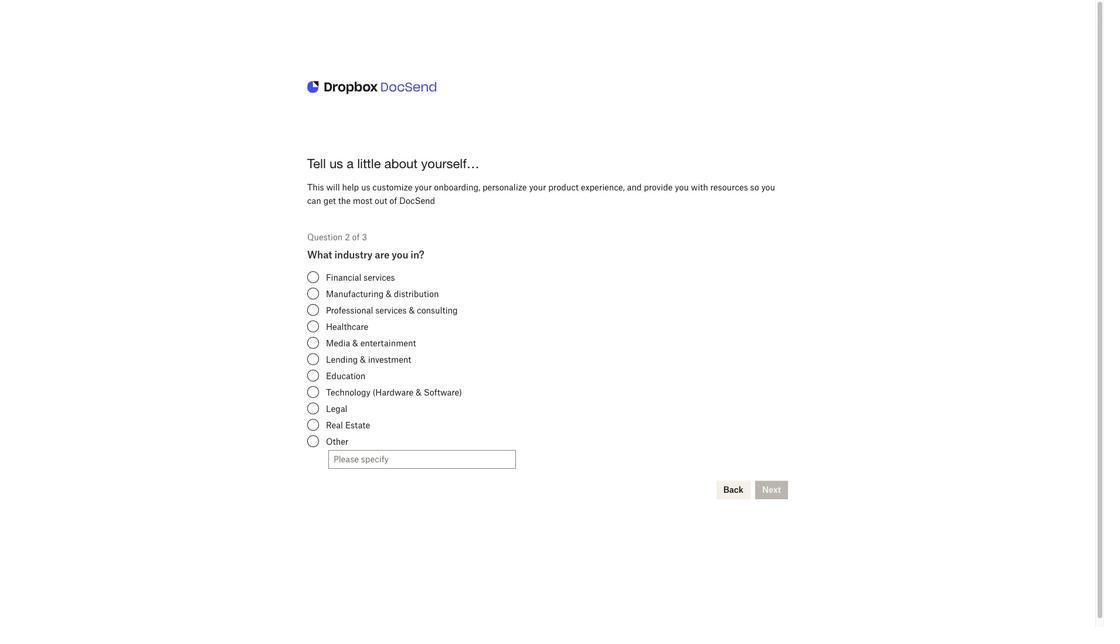 Task type: locate. For each thing, give the bounding box(es) containing it.
0 vertical spatial services
[[364, 273, 395, 283]]

go to docsend homepage image
[[307, 77, 436, 98]]

so
[[750, 182, 759, 192]]

us
[[329, 156, 343, 171], [361, 182, 370, 192]]

tell us a little about yourself…
[[307, 156, 480, 171]]

consulting
[[417, 305, 458, 315]]

us up most
[[361, 182, 370, 192]]

your left "product"
[[529, 182, 546, 192]]

docsend
[[399, 196, 435, 206]]

financial services
[[326, 273, 395, 283]]

& left software)
[[416, 388, 422, 398]]

lending
[[326, 355, 358, 365]]

you inside option group
[[392, 249, 408, 261]]

of right 2
[[352, 232, 360, 242]]

0 vertical spatial of
[[390, 196, 397, 206]]

& for investment
[[360, 355, 366, 365]]

1 horizontal spatial of
[[390, 196, 397, 206]]

0 horizontal spatial of
[[352, 232, 360, 242]]

services for professional
[[375, 305, 407, 315]]

what
[[307, 249, 332, 261]]

services down the manufacturing & distribution at the top left
[[375, 305, 407, 315]]

& up the "professional services & consulting" at the left
[[386, 289, 392, 299]]

real estate
[[326, 420, 370, 430]]

product
[[548, 182, 579, 192]]

1 horizontal spatial your
[[529, 182, 546, 192]]

us inside this will help us customize your onboarding, personalize your product experience, and provide you with resources so you can get the most out of docsend
[[361, 182, 370, 192]]

services
[[364, 273, 395, 283], [375, 305, 407, 315]]

0 horizontal spatial you
[[392, 249, 408, 261]]

experience,
[[581, 182, 625, 192]]

you left in?
[[392, 249, 408, 261]]

media & entertainment
[[326, 338, 416, 348]]

3
[[362, 232, 367, 242]]

1 vertical spatial us
[[361, 182, 370, 192]]

services up the manufacturing & distribution at the top left
[[364, 273, 395, 283]]

tell
[[307, 156, 326, 171]]

of
[[390, 196, 397, 206], [352, 232, 360, 242]]

provide
[[644, 182, 673, 192]]

media
[[326, 338, 350, 348]]

2 horizontal spatial you
[[761, 182, 775, 192]]

you left with
[[675, 182, 689, 192]]

1 your from the left
[[415, 182, 432, 192]]

1 vertical spatial services
[[375, 305, 407, 315]]

technology (hardware & software)
[[326, 388, 462, 398]]

0 vertical spatial us
[[329, 156, 343, 171]]

(hardware
[[373, 388, 414, 398]]

can
[[307, 196, 321, 206]]

and
[[627, 182, 642, 192]]

help
[[342, 182, 359, 192]]

your
[[415, 182, 432, 192], [529, 182, 546, 192]]

are
[[375, 249, 389, 261]]

0 horizontal spatial us
[[329, 156, 343, 171]]

will
[[326, 182, 340, 192]]

what industry are you in? option group
[[307, 249, 788, 469]]

question 2 of 3
[[307, 232, 367, 242]]

1 horizontal spatial us
[[361, 182, 370, 192]]

technology
[[326, 388, 370, 398]]

services for financial
[[364, 273, 395, 283]]

&
[[386, 289, 392, 299], [409, 305, 415, 315], [352, 338, 358, 348], [360, 355, 366, 365], [416, 388, 422, 398]]

& down 'media & entertainment'
[[360, 355, 366, 365]]

professional
[[326, 305, 373, 315]]

other
[[326, 437, 348, 447]]

customize
[[373, 182, 413, 192]]

back
[[723, 485, 744, 495]]

distribution
[[394, 289, 439, 299]]

your up docsend at top
[[415, 182, 432, 192]]

you right so
[[761, 182, 775, 192]]

2
[[345, 232, 350, 242]]

& right media
[[352, 338, 358, 348]]

out
[[375, 196, 387, 206]]

us left the 'a'
[[329, 156, 343, 171]]

you
[[675, 182, 689, 192], [761, 182, 775, 192], [392, 249, 408, 261]]

& for entertainment
[[352, 338, 358, 348]]

software)
[[424, 388, 462, 398]]

of right out
[[390, 196, 397, 206]]

0 horizontal spatial your
[[415, 182, 432, 192]]

entertainment
[[360, 338, 416, 348]]



Task type: vqa. For each thing, say whether or not it's contained in the screenshot.
the Back
yes



Task type: describe. For each thing, give the bounding box(es) containing it.
& for distribution
[[386, 289, 392, 299]]

healthcare
[[326, 322, 368, 332]]

financial
[[326, 273, 361, 283]]

Other text field
[[329, 451, 515, 469]]

little
[[357, 156, 381, 171]]

the
[[338, 196, 351, 206]]

1 vertical spatial of
[[352, 232, 360, 242]]

professional services & consulting
[[326, 305, 458, 315]]

get
[[323, 196, 336, 206]]

yourself…
[[421, 156, 480, 171]]

most
[[353, 196, 372, 206]]

2 your from the left
[[529, 182, 546, 192]]

what industry are you in?
[[307, 249, 424, 261]]

investment
[[368, 355, 411, 365]]

question
[[307, 232, 343, 242]]

of inside this will help us customize your onboarding, personalize your product experience, and provide you with resources so you can get the most out of docsend
[[390, 196, 397, 206]]

about
[[384, 156, 418, 171]]

1 horizontal spatial you
[[675, 182, 689, 192]]

onboarding,
[[434, 182, 480, 192]]

resources
[[710, 182, 748, 192]]

with
[[691, 182, 708, 192]]

lending & investment
[[326, 355, 411, 365]]

back button
[[716, 481, 751, 500]]

& down distribution at top
[[409, 305, 415, 315]]

real
[[326, 420, 343, 430]]

legal
[[326, 404, 347, 414]]

manufacturing
[[326, 289, 384, 299]]

this
[[307, 182, 324, 192]]

education
[[326, 371, 366, 381]]

personalize
[[483, 182, 527, 192]]

estate
[[345, 420, 370, 430]]

manufacturing & distribution
[[326, 289, 439, 299]]

in?
[[411, 249, 424, 261]]

this will help us customize your onboarding, personalize your product experience, and provide you with resources so you can get the most out of docsend
[[307, 182, 775, 206]]

a
[[347, 156, 354, 171]]

industry
[[334, 249, 373, 261]]



